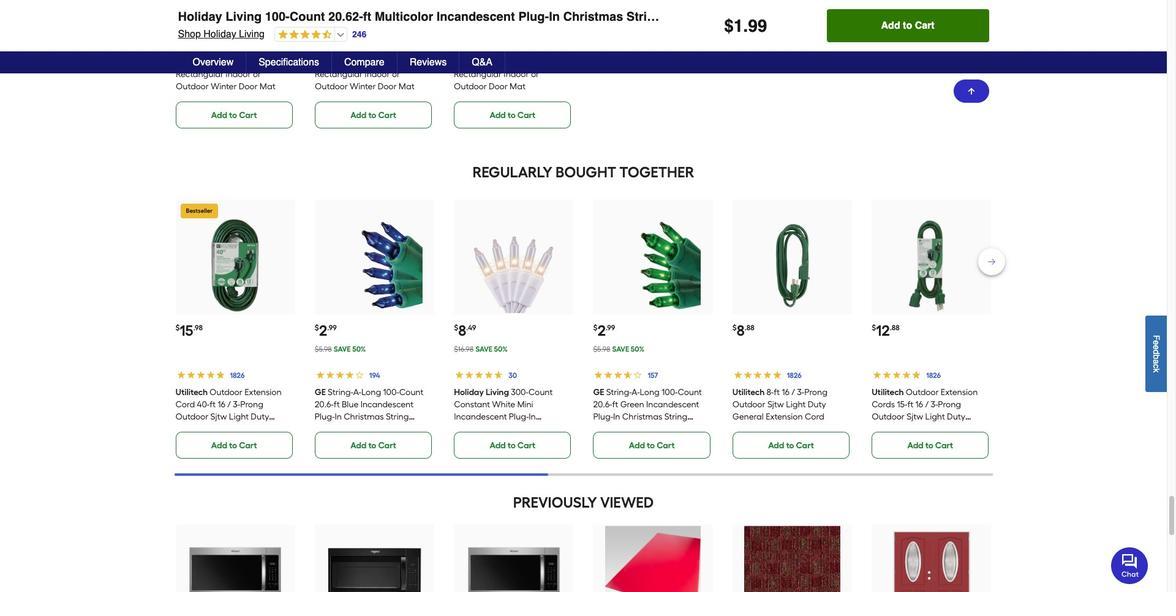 Task type: vqa. For each thing, say whether or not it's contained in the screenshot.


Task type: locate. For each thing, give the bounding box(es) containing it.
a- inside string-a-long 100-count 20.6-ft green incandescent plug-in christmas string lights
[[632, 388, 640, 398]]

sjtw inside outdoor extension cord 40-ft 16 / 3-prong outdoor sjtw light duty general extension cord
[[210, 412, 227, 423]]

0 horizontal spatial 2
[[319, 322, 327, 340]]

rectangular inside 20 list item
[[176, 69, 223, 80]]

plug-
[[518, 10, 549, 24], [315, 412, 335, 423], [509, 412, 529, 423], [593, 412, 613, 423]]

or for 33
[[531, 69, 539, 80]]

$ inside $ 15 .98
[[176, 324, 180, 333]]

1 horizontal spatial 2-
[[361, 57, 369, 67]]

living up white
[[486, 388, 509, 398]]

$5.98
[[315, 345, 332, 354], [593, 345, 610, 354]]

2 winter from the left
[[350, 81, 376, 92]]

/ right 15-
[[925, 400, 929, 410]]

1 horizontal spatial rubber-cal
[[315, 57, 359, 67]]

add to cart link down white
[[454, 432, 571, 459]]

0 horizontal spatial .88
[[745, 324, 755, 333]]

add to cart for string-a-long 100-count 20.6-ft green incandescent plug-in christmas string lights add to cart link
[[629, 441, 675, 451]]

add to cart link down overview button
[[176, 102, 293, 129]]

50% right $16.98
[[494, 345, 508, 354]]

door down compare button
[[378, 81, 397, 92]]

add inside 15 list item
[[211, 441, 227, 451]]

2 horizontal spatial utilitech
[[872, 388, 904, 398]]

0 horizontal spatial string-
[[328, 388, 353, 398]]

/ inside outdoor extension cord 40-ft 16 / 3-prong outdoor sjtw light duty general extension cord
[[227, 400, 231, 410]]

2 utilitech from the left
[[733, 388, 765, 398]]

2 mat from the left
[[399, 81, 414, 92]]

1 brown from the left
[[259, 57, 283, 67]]

or inside "45" list item
[[392, 69, 400, 80]]

.49
[[466, 324, 476, 333]]

incandescent down constant
[[454, 412, 507, 423]]

whirlpool 1.7-cu ft 1000-watt over-the-range microwave (fingerprint resistant stainless steel) image
[[466, 527, 562, 593]]

sjtw for 15
[[210, 412, 227, 423]]

holiday living 300-count constant white mini incandescent plug-in christmas icicle lights image
[[466, 218, 562, 314]]

2 or from the left
[[392, 69, 400, 80]]

0 horizontal spatial sponsored
[[176, 6, 217, 16]]

2 rubber-cal from the left
[[315, 57, 359, 67]]

1 horizontal spatial sponsored
[[315, 6, 357, 16]]

1 horizontal spatial sjtw
[[767, 400, 784, 410]]

20.6- left the blue
[[315, 400, 334, 410]]

sjtw inside 8-ft 16 / 3-prong outdoor sjtw light duty general extension cord
[[767, 400, 784, 410]]

2 horizontal spatial or
[[531, 69, 539, 80]]

2 horizontal spatial general
[[872, 424, 903, 435]]

add to cart link down compare button
[[315, 102, 432, 129]]

arrow up image
[[966, 86, 976, 96]]

x left reviews
[[377, 57, 381, 67]]

.99
[[327, 324, 337, 333], [606, 324, 615, 333]]

1 horizontal spatial x
[[377, 57, 381, 67]]

compare
[[344, 57, 385, 68]]

1 horizontal spatial rubber-
[[315, 57, 346, 67]]

3 50% from the left
[[631, 345, 644, 354]]

50% up the blue
[[352, 345, 366, 354]]

3- left reviews
[[383, 57, 390, 67]]

prong right the 40-
[[240, 400, 263, 410]]

door inside "45" list item
[[378, 81, 397, 92]]

$5.98 save 50% for string-a-long 100-count 20.6-ft blue incandescent plug-in christmas string lights
[[315, 345, 366, 354]]

string inside 'string-a-long 100-count 20.6-ft blue incandescent plug-in christmas string lights'
[[386, 412, 409, 423]]

2 sponsored from the left
[[315, 6, 357, 16]]

sponsored inside 33 list item
[[454, 6, 496, 16]]

0 horizontal spatial winter
[[210, 81, 236, 92]]

0 horizontal spatial cal
[[207, 57, 220, 67]]

sponsored inside "45" list item
[[315, 6, 357, 16]]

2 horizontal spatial indoor
[[504, 69, 529, 80]]

2 horizontal spatial 50%
[[631, 345, 644, 354]]

1 horizontal spatial ge
[[593, 388, 604, 398]]

2 $ 2 .99 from the left
[[593, 322, 615, 340]]

$
[[724, 16, 734, 36], [176, 23, 180, 31], [315, 23, 319, 31], [454, 23, 458, 31], [176, 324, 180, 333], [315, 324, 319, 333], [454, 324, 458, 333], [593, 324, 598, 333], [733, 324, 737, 333], [872, 324, 876, 333]]

rectangular down compare
[[315, 69, 363, 80]]

add
[[881, 20, 900, 31], [211, 110, 227, 121], [351, 110, 367, 121], [490, 110, 506, 121], [211, 441, 227, 451], [351, 441, 367, 451], [490, 441, 506, 451], [629, 441, 645, 451], [768, 441, 784, 451], [908, 441, 924, 451]]

1 2 list item from the left
[[315, 200, 434, 459]]

add for add to cart link for string-a-long 100-count 20.6-ft blue incandescent plug-in christmas string lights
[[351, 441, 367, 451]]

sponsored up .46
[[176, 6, 217, 16]]

33
[[458, 21, 474, 38]]

3 rectangular from the left
[[454, 69, 502, 80]]

save up green
[[612, 345, 629, 354]]

1 8 list item from the left
[[454, 200, 574, 459]]

1 horizontal spatial mat
[[399, 81, 414, 92]]

duty
[[808, 400, 826, 410], [251, 412, 269, 423], [947, 412, 965, 423]]

2 horizontal spatial mat
[[510, 81, 526, 92]]

2 cal from the left
[[346, 57, 359, 67]]

sponsored up ".55"
[[315, 6, 357, 16]]

0 horizontal spatial 2 list item
[[315, 200, 434, 459]]

1 horizontal spatial light
[[786, 400, 806, 410]]

2 rectangular from the left
[[315, 69, 363, 80]]

door down overview button
[[238, 81, 257, 92]]

e up d
[[1152, 341, 1161, 345]]

2 horizontal spatial door
[[489, 81, 508, 92]]

ge string-a-long 100-count 20.6-ft blue incandescent plug-in christmas string lights image
[[327, 218, 422, 314]]

utilitech up cords
[[872, 388, 904, 398]]

living up shop holiday living
[[226, 10, 262, 24]]

3 utilitech from the left
[[872, 388, 904, 398]]

3 sponsored from the left
[[454, 6, 496, 16]]

rectangular down q&a
[[454, 69, 502, 80]]

x inside "45" list item
[[377, 57, 381, 67]]

outdoor
[[176, 81, 208, 92], [315, 81, 348, 92], [454, 81, 487, 92], [210, 388, 242, 398], [906, 388, 939, 398], [733, 400, 765, 410], [176, 412, 208, 423], [872, 412, 905, 423]]

2 $5.98 from the left
[[593, 345, 610, 354]]

1 x from the left
[[237, 57, 242, 67]]

0 horizontal spatial $ 2 .99
[[315, 322, 337, 340]]

whirlpool 1.7-cu ft 1000-watt over-the-range microwave (stainless steel) image
[[187, 527, 283, 593]]

$5.98 save 50% up green
[[593, 345, 644, 354]]

1 horizontal spatial $5.98
[[593, 345, 610, 354]]

1 cal from the left
[[207, 57, 220, 67]]

2- down shop holiday living
[[222, 57, 229, 67]]

2- right q&a
[[500, 57, 508, 67]]

a- up the blue
[[353, 388, 361, 398]]

rubber- for 45
[[315, 57, 346, 67]]

3 door from the left
[[489, 81, 508, 92]]

cart for 20 list item
[[239, 110, 257, 121]]

add to cart link down 15-
[[872, 432, 989, 459]]

incandescent up q&a
[[437, 10, 515, 24]]

e
[[1152, 341, 1161, 345], [1152, 345, 1161, 350]]

1 50% from the left
[[352, 345, 366, 354]]

indoor inside 20 list item
[[225, 69, 251, 80]]

rubber- inside 20 list item
[[176, 57, 207, 67]]

brown for 33
[[537, 57, 562, 67]]

add to cart for add to cart link inside the 12 list item
[[908, 441, 953, 451]]

cal
[[207, 57, 220, 67], [346, 57, 359, 67], [485, 57, 499, 67]]

add for add to cart link within 20 list item
[[211, 110, 227, 121]]

1 indoor from the left
[[225, 69, 251, 80]]

0 horizontal spatial .99
[[327, 324, 337, 333]]

sjtw inside outdoor extension cords 15-ft 16 / 3-prong outdoor sjtw light duty general extension cord
[[907, 412, 923, 423]]

$5.98 for string-a-long 100-count 20.6-ft green incandescent plug-in christmas string lights
[[593, 345, 610, 354]]

incandescent right green
[[646, 400, 699, 410]]

/ right 8-
[[792, 388, 795, 398]]

1 .99 from the left
[[327, 324, 337, 333]]

to for 1st 2 list item
[[368, 441, 376, 451]]

2-ft x 3-ft brown rectangular indoor or outdoor winter door mat
[[176, 57, 283, 92], [315, 57, 423, 92]]

palight red foam pvc sheet (actual: 24-in x 48-in) image
[[605, 527, 701, 593]]

2 horizontal spatial x
[[516, 57, 520, 67]]

1 2 from the left
[[319, 322, 327, 340]]

duty for 15
[[251, 412, 269, 423]]

2 .99 from the left
[[606, 324, 615, 333]]

1 door from the left
[[238, 81, 257, 92]]

string- up green
[[606, 388, 632, 398]]

/ inside 8-ft 16 / 3-prong outdoor sjtw light duty general extension cord
[[792, 388, 795, 398]]

add to cart link down the blue
[[315, 432, 432, 459]]

to inside "45" list item
[[368, 110, 376, 121]]

regularly
[[473, 163, 552, 181]]

mat for 20
[[259, 81, 275, 92]]

1 horizontal spatial duty
[[808, 400, 826, 410]]

ge
[[315, 388, 326, 398], [593, 388, 604, 398]]

1 horizontal spatial long
[[640, 388, 660, 398]]

300-
[[511, 388, 529, 398]]

add to cart inside 33 list item
[[490, 110, 535, 121]]

2 horizontal spatial light
[[925, 412, 945, 423]]

3 x from the left
[[516, 57, 520, 67]]

rubber-
[[176, 57, 207, 67], [315, 57, 346, 67], [454, 57, 485, 67]]

16
[[782, 388, 790, 398], [218, 400, 225, 410], [916, 400, 923, 410]]

rectangular inside 2-ft x 3-ft brown rectangular indoor or outdoor door mat
[[454, 69, 502, 80]]

to for 1st 8 list item from the left
[[508, 441, 516, 451]]

prong
[[804, 388, 828, 398], [240, 400, 263, 410], [938, 400, 961, 410]]

specifications button
[[246, 51, 332, 74]]

2 horizontal spatial cal
[[485, 57, 499, 67]]

2 horizontal spatial duty
[[947, 412, 965, 423]]

2- down 246
[[361, 57, 369, 67]]

utilitech left 8-
[[733, 388, 765, 398]]

cal inside 33 list item
[[485, 57, 499, 67]]

1 horizontal spatial winter
[[350, 81, 376, 92]]

0 vertical spatial holiday
[[178, 10, 222, 24]]

3 cal from the left
[[485, 57, 499, 67]]

/ right the 40-
[[227, 400, 231, 410]]

$ inside $ 33 .98
[[454, 23, 458, 31]]

2 2 from the left
[[598, 322, 606, 340]]

sjtw for 12
[[907, 412, 923, 423]]

1 2- from the left
[[222, 57, 229, 67]]

sponsored for 20
[[176, 6, 217, 16]]

q&a button
[[460, 51, 505, 74]]

.46
[[197, 23, 207, 31]]

utilitech inside 12 list item
[[872, 388, 904, 398]]

save right $16.98
[[476, 345, 492, 354]]

brown inside 2-ft x 3-ft brown rectangular indoor or outdoor door mat
[[537, 57, 562, 67]]

1 20.6- from the left
[[315, 400, 334, 410]]

.98 for 15
[[193, 324, 203, 333]]

50% for in
[[494, 345, 508, 354]]

string- inside 'string-a-long 100-count 20.6-ft blue incandescent plug-in christmas string lights'
[[328, 388, 353, 398]]

2
[[319, 322, 327, 340], [598, 322, 606, 340]]

/ inside outdoor extension cords 15-ft 16 / 3-prong outdoor sjtw light duty general extension cord
[[925, 400, 929, 410]]

add inside 20 list item
[[211, 110, 227, 121]]

light for 15
[[229, 412, 249, 423]]

2-ft x 3-ft brown rectangular indoor or outdoor winter door mat down shop holiday living
[[176, 57, 283, 92]]

20.6- left green
[[593, 400, 612, 410]]

to inside 15 list item
[[229, 441, 237, 451]]

1 horizontal spatial general
[[733, 412, 764, 423]]

rubber-cal down $ 45 .55
[[315, 57, 359, 67]]

duty inside outdoor extension cord 40-ft 16 / 3-prong outdoor sjtw light duty general extension cord
[[251, 412, 269, 423]]

2 horizontal spatial string
[[664, 412, 687, 423]]

15-
[[897, 400, 907, 410]]

brown
[[259, 57, 283, 67], [398, 57, 423, 67], [537, 57, 562, 67]]

2-ft x 3-ft brown rectangular indoor or outdoor winter door mat inside "45" list item
[[315, 57, 423, 92]]

20.6- inside 'string-a-long 100-count 20.6-ft blue incandescent plug-in christmas string lights'
[[315, 400, 334, 410]]

.88
[[745, 324, 755, 333], [890, 324, 900, 333]]

2 horizontal spatial brown
[[537, 57, 562, 67]]

1 horizontal spatial prong
[[804, 388, 828, 398]]

3 rubber- from the left
[[454, 57, 485, 67]]

add to cart link
[[176, 102, 293, 129], [315, 102, 432, 129], [454, 102, 571, 129], [176, 432, 293, 459], [315, 432, 432, 459], [454, 432, 571, 459], [593, 432, 710, 459], [733, 432, 850, 459], [872, 432, 989, 459]]

mini
[[517, 400, 533, 410]]

99
[[748, 16, 767, 36]]

string
[[627, 10, 662, 24], [386, 412, 409, 423], [664, 412, 687, 423]]

rubber-cal inside 33 list item
[[454, 57, 499, 67]]

c
[[1152, 364, 1161, 369]]

3- right 8-
[[797, 388, 804, 398]]

$ inside $ 8 .49
[[454, 324, 458, 333]]

0 horizontal spatial prong
[[240, 400, 263, 410]]

add to cart link for outdoor extension cords 15-ft 16 / 3-prong outdoor sjtw light duty general extension cord
[[872, 432, 989, 459]]

1 rectangular from the left
[[176, 69, 223, 80]]

to
[[903, 20, 912, 31], [229, 110, 237, 121], [368, 110, 376, 121], [508, 110, 516, 121], [229, 441, 237, 451], [368, 441, 376, 451], [508, 441, 516, 451], [647, 441, 655, 451], [786, 441, 794, 451], [925, 441, 933, 451]]

2-ft x 3-ft brown rectangular indoor or outdoor door mat
[[454, 57, 562, 92]]

0 horizontal spatial ge
[[315, 388, 326, 398]]

1 horizontal spatial brown
[[398, 57, 423, 67]]

add to cart for add to cart link for string-a-long 100-count 20.6-ft blue incandescent plug-in christmas string lights
[[351, 441, 396, 451]]

add to cart inside "45" list item
[[351, 110, 396, 121]]

mat for 45
[[399, 81, 414, 92]]

regularly bought together heading
[[174, 160, 993, 185]]

door for 20
[[238, 81, 257, 92]]

.98 inside $ 33 .98
[[474, 23, 484, 31]]

50% up green
[[631, 345, 644, 354]]

f e e d b a c k button
[[1146, 316, 1167, 392]]

x right overview
[[237, 57, 242, 67]]

1 horizontal spatial 2 list item
[[593, 200, 713, 459]]

string inside string-a-long 100-count 20.6-ft green incandescent plug-in christmas string lights
[[664, 412, 687, 423]]

rubber- down $ 45 .55
[[315, 57, 346, 67]]

cord
[[176, 400, 195, 410], [805, 412, 824, 423], [248, 424, 267, 435], [944, 424, 964, 435]]

prong right 15-
[[938, 400, 961, 410]]

2 vertical spatial holiday
[[454, 388, 484, 398]]

rubber-cal down shop
[[176, 57, 220, 67]]

living inside 8 list item
[[486, 388, 509, 398]]

0 horizontal spatial sjtw
[[210, 412, 227, 423]]

cart for 12 list item
[[935, 441, 953, 451]]

holiday for holiday living
[[454, 388, 484, 398]]

20.6- inside string-a-long 100-count 20.6-ft green incandescent plug-in christmas string lights
[[593, 400, 612, 410]]

3 save from the left
[[612, 345, 629, 354]]

0 horizontal spatial $5.98 save 50%
[[315, 345, 366, 354]]

0 horizontal spatial duty
[[251, 412, 269, 423]]

1 horizontal spatial a-
[[632, 388, 640, 398]]

1 ge from the left
[[315, 388, 326, 398]]

3- right 15-
[[931, 400, 938, 410]]

utilitech for 12
[[872, 388, 904, 398]]

lights
[[665, 10, 702, 24], [315, 424, 338, 435], [518, 424, 541, 435], [593, 424, 617, 435]]

0 horizontal spatial light
[[229, 412, 249, 423]]

1 $5.98 save 50% from the left
[[315, 345, 366, 354]]

0 horizontal spatial string
[[386, 412, 409, 423]]

add to cart inside 20 list item
[[211, 110, 257, 121]]

2 rubber- from the left
[[315, 57, 346, 67]]

2 horizontal spatial save
[[612, 345, 629, 354]]

cart inside 33 list item
[[518, 110, 535, 121]]

2 ge from the left
[[593, 388, 604, 398]]

living for holiday living 100-count 20.62-ft multicolor incandescent plug-in christmas string lights
[[226, 10, 262, 24]]

add to cart link inside "45" list item
[[315, 102, 432, 129]]

16 right 15-
[[916, 400, 923, 410]]

green
[[620, 400, 644, 410]]

duty inside outdoor extension cords 15-ft 16 / 3-prong outdoor sjtw light duty general extension cord
[[947, 412, 965, 423]]

add to cart link down 8-ft 16 / 3-prong outdoor sjtw light duty general extension cord
[[733, 432, 850, 459]]

2 horizontal spatial prong
[[938, 400, 961, 410]]

$ 8 .49
[[454, 322, 476, 340]]

brown for 20
[[259, 57, 283, 67]]

3 mat from the left
[[510, 81, 526, 92]]

winter
[[210, 81, 236, 92], [350, 81, 376, 92]]

incandescent right the blue
[[361, 400, 413, 410]]

sponsored up $ 33 .98
[[454, 6, 496, 16]]

.88 inside $ 12 .88
[[890, 324, 900, 333]]

constant
[[454, 400, 490, 410]]

$16.98 save 50%
[[454, 345, 508, 354]]

2 2 list item from the left
[[593, 200, 713, 459]]

1 horizontal spatial 50%
[[494, 345, 508, 354]]

1 horizontal spatial door
[[378, 81, 397, 92]]

a- up green
[[632, 388, 640, 398]]

8-
[[767, 388, 774, 398]]

1 utilitech from the left
[[176, 388, 208, 398]]

$ 2 .99
[[315, 322, 337, 340], [593, 322, 615, 340]]

1 mat from the left
[[259, 81, 275, 92]]

2 horizontal spatial 100-
[[662, 388, 678, 398]]

0 horizontal spatial save
[[334, 345, 351, 354]]

cart for "45" list item
[[378, 110, 396, 121]]

1 horizontal spatial 100-
[[383, 388, 399, 398]]

holiday
[[178, 10, 222, 24], [204, 29, 236, 40], [454, 388, 484, 398]]

string- for blue
[[328, 388, 353, 398]]

add to cart
[[881, 20, 935, 31], [211, 110, 257, 121], [351, 110, 396, 121], [490, 110, 535, 121], [211, 441, 257, 451], [351, 441, 396, 451], [490, 441, 535, 451], [629, 441, 675, 451], [768, 441, 814, 451], [908, 441, 953, 451]]

1 string- from the left
[[328, 388, 353, 398]]

1 $5.98 from the left
[[315, 345, 332, 354]]

string for string-a-long 100-count 20.6-ft green incandescent plug-in christmas string lights
[[664, 412, 687, 423]]

3-
[[244, 57, 251, 67], [383, 57, 390, 67], [522, 57, 529, 67], [797, 388, 804, 398], [233, 400, 240, 410], [931, 400, 938, 410]]

prong right 8-
[[804, 388, 828, 398]]

0 horizontal spatial 20.6-
[[315, 400, 334, 410]]

to for 12 list item
[[925, 441, 933, 451]]

1 horizontal spatial indoor
[[365, 69, 390, 80]]

1 long from the left
[[361, 388, 381, 398]]

winter down compare
[[350, 81, 376, 92]]

ft
[[363, 10, 371, 24], [229, 57, 235, 67], [251, 57, 257, 67], [369, 57, 374, 67], [390, 57, 396, 67], [508, 57, 514, 67], [529, 57, 535, 67], [774, 388, 780, 398], [210, 400, 216, 410], [334, 400, 340, 410], [612, 400, 618, 410], [907, 400, 913, 410]]

1 vertical spatial living
[[239, 29, 265, 40]]

2 horizontal spatial sponsored
[[454, 6, 496, 16]]

2 long from the left
[[640, 388, 660, 398]]

100-
[[265, 10, 290, 24], [383, 388, 399, 398], [662, 388, 678, 398]]

living for holiday living
[[486, 388, 509, 398]]

2 8 list item from the left
[[733, 200, 852, 459]]

a- for green
[[632, 388, 640, 398]]

whirlpool 1.7-cu ft 1000-watt over-the-range microwave (black) image
[[327, 527, 422, 593]]

long inside 'string-a-long 100-count 20.6-ft blue incandescent plug-in christmas string lights'
[[361, 388, 381, 398]]

0 horizontal spatial 50%
[[352, 345, 366, 354]]

0 horizontal spatial 8
[[458, 322, 466, 340]]

3 rubber-cal from the left
[[454, 57, 499, 67]]

e up b
[[1152, 345, 1161, 350]]

8 list item
[[454, 200, 574, 459], [733, 200, 852, 459]]

holiday up shop
[[178, 10, 222, 24]]

rubber- for 20
[[176, 57, 207, 67]]

0 horizontal spatial rubber-
[[176, 57, 207, 67]]

2 $5.98 save 50% from the left
[[593, 345, 644, 354]]

0 horizontal spatial $5.98
[[315, 345, 332, 354]]

ge for string-a-long 100-count 20.6-ft green incandescent plug-in christmas string lights
[[593, 388, 604, 398]]

indoor for 33
[[504, 69, 529, 80]]

0 horizontal spatial rubber-cal
[[176, 57, 220, 67]]

1 8 from the left
[[458, 322, 466, 340]]

2 x from the left
[[377, 57, 381, 67]]

to for 33 list item
[[508, 110, 516, 121]]

ft inside 'string-a-long 100-count 20.6-ft blue incandescent plug-in christmas string lights'
[[334, 400, 340, 410]]

$ 33 .98
[[454, 21, 484, 38]]

rubber-cal
[[176, 57, 220, 67], [315, 57, 359, 67], [454, 57, 499, 67]]

add to cart for add to cart link inside 33 list item
[[490, 110, 535, 121]]

1 save from the left
[[334, 345, 351, 354]]

long for blue
[[361, 388, 381, 398]]

1 rubber- from the left
[[176, 57, 207, 67]]

living up specifications
[[239, 29, 265, 40]]

1 rubber-cal from the left
[[176, 57, 220, 67]]

1 horizontal spatial or
[[392, 69, 400, 80]]

holiday up overview button
[[204, 29, 236, 40]]

3- right overview
[[244, 57, 251, 67]]

long
[[361, 388, 381, 398], [640, 388, 660, 398]]

3- right q&a button
[[522, 57, 529, 67]]

rubber-cal down $ 33 .98
[[454, 57, 499, 67]]

3- right the 40-
[[233, 400, 240, 410]]

winter down overview button
[[210, 81, 236, 92]]

2 .88 from the left
[[890, 324, 900, 333]]

rectangular down overview
[[176, 69, 223, 80]]

1 $ 2 .99 from the left
[[315, 322, 337, 340]]

indoor inside 2-ft x 3-ft brown rectangular indoor or outdoor door mat
[[504, 69, 529, 80]]

2 horizontal spatial 2-
[[500, 57, 508, 67]]

utilitech up the 40-
[[176, 388, 208, 398]]

2 string- from the left
[[606, 388, 632, 398]]

.98 inside $ 15 .98
[[193, 324, 203, 333]]

add to cart link inside 33 list item
[[454, 102, 571, 129]]

300-count constant white mini incandescent plug-in christmas icicle lights
[[454, 388, 553, 435]]

2 indoor from the left
[[365, 69, 390, 80]]

1 .88 from the left
[[745, 324, 755, 333]]

2- inside 20 list item
[[222, 57, 229, 67]]

2 20.6- from the left
[[593, 400, 612, 410]]

$ 15 .98
[[176, 322, 203, 340]]

in inside string-a-long 100-count 20.6-ft green incandescent plug-in christmas string lights
[[613, 412, 620, 423]]

2 a- from the left
[[632, 388, 640, 398]]

3 brown from the left
[[537, 57, 562, 67]]

outdoor inside "45" list item
[[315, 81, 348, 92]]

count inside "300-count constant white mini incandescent plug-in christmas icicle lights"
[[529, 388, 553, 398]]

0 vertical spatial .98
[[474, 23, 484, 31]]

2-
[[222, 57, 229, 67], [361, 57, 369, 67], [500, 57, 508, 67]]

0 horizontal spatial 2-
[[222, 57, 229, 67]]

mat
[[259, 81, 275, 92], [399, 81, 414, 92], [510, 81, 526, 92]]

x
[[237, 57, 242, 67], [377, 57, 381, 67], [516, 57, 520, 67]]

brown for 45
[[398, 57, 423, 67]]

add to cart link down green
[[593, 432, 710, 459]]

door down q&a button
[[489, 81, 508, 92]]

prong inside outdoor extension cords 15-ft 16 / 3-prong outdoor sjtw light duty general extension cord
[[938, 400, 961, 410]]

indoor inside "45" list item
[[365, 69, 390, 80]]

0 horizontal spatial rectangular
[[176, 69, 223, 80]]

undefined private sector marketplace pattern indoor carpet image
[[745, 527, 840, 593]]

bestseller
[[186, 208, 213, 215]]

0 horizontal spatial mat
[[259, 81, 275, 92]]

or inside 20 list item
[[253, 69, 261, 80]]

2 for string-a-long 100-count 20.6-ft blue incandescent plug-in christmas string lights
[[319, 322, 327, 340]]

rectangular inside "45" list item
[[315, 69, 363, 80]]

x right q&a button
[[516, 57, 520, 67]]

light inside outdoor extension cord 40-ft 16 / 3-prong outdoor sjtw light duty general extension cord
[[229, 412, 249, 423]]

2 door from the left
[[378, 81, 397, 92]]

prong for 12
[[938, 400, 961, 410]]

0 horizontal spatial 16
[[218, 400, 225, 410]]

ft inside outdoor extension cord 40-ft 16 / 3-prong outdoor sjtw light duty general extension cord
[[210, 400, 216, 410]]

3 or from the left
[[531, 69, 539, 80]]

overview button
[[180, 51, 246, 74]]

rubber- down shop
[[176, 57, 207, 67]]

16 right 8-
[[782, 388, 790, 398]]

1 winter from the left
[[210, 81, 236, 92]]

1 or from the left
[[253, 69, 261, 80]]

in
[[549, 10, 560, 24], [335, 412, 342, 423], [529, 412, 536, 423], [613, 412, 620, 423]]

1 2-ft x 3-ft brown rectangular indoor or outdoor winter door mat from the left
[[176, 57, 283, 92]]

0 horizontal spatial .98
[[193, 324, 203, 333]]

1 horizontal spatial utilitech
[[733, 388, 765, 398]]

to inside 20 list item
[[229, 110, 237, 121]]

1 horizontal spatial $5.98 save 50%
[[593, 345, 644, 354]]

20.6-
[[315, 400, 334, 410], [593, 400, 612, 410]]

1 horizontal spatial .98
[[474, 23, 484, 31]]

utilitech
[[176, 388, 208, 398], [733, 388, 765, 398], [872, 388, 904, 398]]

reviews button
[[397, 51, 460, 74]]

save
[[334, 345, 351, 354], [476, 345, 492, 354], [612, 345, 629, 354]]

1 horizontal spatial 2-ft x 3-ft brown rectangular indoor or outdoor winter door mat
[[315, 57, 423, 92]]

door
[[238, 81, 257, 92], [378, 81, 397, 92], [489, 81, 508, 92]]

20.6- for blue
[[315, 400, 334, 410]]

light for 12
[[925, 412, 945, 423]]

0 horizontal spatial door
[[238, 81, 257, 92]]

8
[[458, 322, 466, 340], [737, 322, 745, 340]]

q&a
[[472, 57, 493, 68]]

2 brown from the left
[[398, 57, 423, 67]]

d
[[1152, 350, 1161, 355]]

3- inside outdoor extension cords 15-ft 16 / 3-prong outdoor sjtw light duty general extension cord
[[931, 400, 938, 410]]

2 horizontal spatial rectangular
[[454, 69, 502, 80]]

1 horizontal spatial 2
[[598, 322, 606, 340]]

15
[[180, 322, 193, 340]]

0 horizontal spatial general
[[176, 424, 207, 435]]

winter for 45
[[350, 81, 376, 92]]

cord inside 8-ft 16 / 3-prong outdoor sjtw light duty general extension cord
[[805, 412, 824, 423]]

1 horizontal spatial 8 list item
[[733, 200, 852, 459]]

16 right the 40-
[[218, 400, 225, 410]]

sponsored inside 20 list item
[[176, 6, 217, 16]]

2 list item
[[315, 200, 434, 459], [593, 200, 713, 459]]

0 horizontal spatial a-
[[353, 388, 361, 398]]

2 horizontal spatial rubber-
[[454, 57, 485, 67]]

2 2-ft x 3-ft brown rectangular indoor or outdoor winter door mat from the left
[[315, 57, 423, 92]]

or
[[253, 69, 261, 80], [392, 69, 400, 80], [531, 69, 539, 80]]

0 horizontal spatial utilitech
[[176, 388, 208, 398]]

2 vertical spatial living
[[486, 388, 509, 398]]

add inside 33 list item
[[490, 110, 506, 121]]

add to cart link for string-a-long 100-count 20.6-ft blue incandescent plug-in christmas string lights
[[315, 432, 432, 459]]

plug- inside 'string-a-long 100-count 20.6-ft blue incandescent plug-in christmas string lights'
[[315, 412, 335, 423]]

add to cart link down 2-ft x 3-ft brown rectangular indoor or outdoor door mat
[[454, 102, 571, 129]]

1 horizontal spatial /
[[792, 388, 795, 398]]

save up the blue
[[334, 345, 351, 354]]

to inside 33 list item
[[508, 110, 516, 121]]

cal inside 20 list item
[[207, 57, 220, 67]]

1 horizontal spatial string-
[[606, 388, 632, 398]]

utilitech inside 15 list item
[[176, 388, 208, 398]]

.
[[743, 16, 748, 36]]

0 vertical spatial living
[[226, 10, 262, 24]]

1 sponsored from the left
[[176, 6, 217, 16]]

count
[[290, 10, 325, 24], [399, 388, 423, 398], [529, 388, 553, 398], [678, 388, 702, 398]]

1 horizontal spatial 8
[[737, 322, 745, 340]]

50%
[[352, 345, 366, 354], [494, 345, 508, 354], [631, 345, 644, 354]]

utilitech for 8
[[733, 388, 765, 398]]

add to cart link for outdoor extension cord 40-ft 16 / 3-prong outdoor sjtw light duty general extension cord
[[176, 432, 293, 459]]

1 horizontal spatial save
[[476, 345, 492, 354]]

indoor for 45
[[365, 69, 390, 80]]

0 horizontal spatial 8 list item
[[454, 200, 574, 459]]

a- for blue
[[353, 388, 361, 398]]

3 indoor from the left
[[504, 69, 529, 80]]

sjtw
[[767, 400, 784, 410], [210, 412, 227, 423], [907, 412, 923, 423]]

2 save from the left
[[476, 345, 492, 354]]

$5.98 save 50%
[[315, 345, 366, 354], [593, 345, 644, 354]]

add to cart link down the 40-
[[176, 432, 293, 459]]

string- inside string-a-long 100-count 20.6-ft green incandescent plug-in christmas string lights
[[606, 388, 632, 398]]

multicolor
[[375, 10, 433, 24]]

holiday for holiday living 100-count 20.62-ft multicolor incandescent plug-in christmas string lights
[[178, 10, 222, 24]]

1 a- from the left
[[353, 388, 361, 398]]

viewed
[[600, 494, 654, 512]]

to for 2nd 8 list item from left
[[786, 441, 794, 451]]

2 50% from the left
[[494, 345, 508, 354]]

extension inside 8-ft 16 / 3-prong outdoor sjtw light duty general extension cord
[[766, 412, 803, 423]]

previously
[[513, 494, 597, 512]]

a-
[[353, 388, 361, 398], [632, 388, 640, 398]]

2 horizontal spatial sjtw
[[907, 412, 923, 423]]

2 8 from the left
[[737, 322, 745, 340]]

rubber- down $ 33 .98
[[454, 57, 485, 67]]

string- up the blue
[[328, 388, 353, 398]]

general
[[733, 412, 764, 423], [176, 424, 207, 435], [872, 424, 903, 435]]

add to cart link inside 15 list item
[[176, 432, 293, 459]]

christmas
[[563, 10, 623, 24], [344, 412, 384, 423], [622, 412, 662, 423], [454, 424, 494, 435]]

3 2- from the left
[[500, 57, 508, 67]]

0 horizontal spatial long
[[361, 388, 381, 398]]

2 2- from the left
[[361, 57, 369, 67]]

8-ft 16 / 3-prong outdoor sjtw light duty general extension cord
[[733, 388, 828, 423]]

0 horizontal spatial x
[[237, 57, 242, 67]]

0 horizontal spatial 100-
[[265, 10, 290, 24]]

rubber-cal inside 20 list item
[[176, 57, 220, 67]]

long inside string-a-long 100-count 20.6-ft green incandescent plug-in christmas string lights
[[640, 388, 660, 398]]

$5.98 save 50% up the blue
[[315, 345, 366, 354]]

2 horizontal spatial 16
[[916, 400, 923, 410]]

holiday up constant
[[454, 388, 484, 398]]

100- inside string-a-long 100-count 20.6-ft green incandescent plug-in christmas string lights
[[662, 388, 678, 398]]

x for 20
[[237, 57, 242, 67]]

add for add to cart link inside the 12 list item
[[908, 441, 924, 451]]

2- inside "45" list item
[[361, 57, 369, 67]]

cart for 2nd 2 list item
[[657, 441, 675, 451]]

1 horizontal spatial rectangular
[[315, 69, 363, 80]]

2-ft x 3-ft brown rectangular indoor or outdoor winter door mat down 246
[[315, 57, 423, 92]]

.88 for 12
[[890, 324, 900, 333]]



Task type: describe. For each thing, give the bounding box(es) containing it.
k
[[1152, 369, 1161, 373]]

cal for 20
[[207, 57, 220, 67]]

overview
[[193, 57, 234, 68]]

door inside 2-ft x 3-ft brown rectangular indoor or outdoor door mat
[[489, 81, 508, 92]]

2- for 45
[[361, 57, 369, 67]]

ge string-a-long 100-count 20.6-ft green incandescent plug-in christmas string lights image
[[605, 218, 701, 314]]

8 for $ 8 .49
[[458, 322, 466, 340]]

add to cart button
[[827, 9, 989, 42]]

f
[[1152, 335, 1161, 341]]

add to cart link for 300-count constant white mini incandescent plug-in christmas icicle lights
[[454, 432, 571, 459]]

2 e from the top
[[1152, 345, 1161, 350]]

rubber-cal for 33
[[454, 57, 499, 67]]

16 for 12
[[916, 400, 923, 410]]

light inside 8-ft 16 / 3-prong outdoor sjtw light duty general extension cord
[[786, 400, 806, 410]]

together
[[619, 163, 694, 181]]

cords
[[872, 400, 895, 410]]

outdoor inside 20 list item
[[176, 81, 208, 92]]

incandescent inside 'string-a-long 100-count 20.6-ft blue incandescent plug-in christmas string lights'
[[361, 400, 413, 410]]

cart inside add to cart button
[[915, 20, 935, 31]]

string-a-long 100-count 20.6-ft blue incandescent plug-in christmas string lights
[[315, 388, 423, 435]]

rectangular for 33
[[454, 69, 502, 80]]

45
[[319, 21, 336, 38]]

shop holiday living
[[178, 29, 265, 40]]

utilitech 8-ft 16 / 3-prong outdoor sjtw light duty general extension cord image
[[745, 218, 840, 314]]

$ 45 .55
[[315, 21, 346, 38]]

winter for 20
[[210, 81, 236, 92]]

rectangular for 45
[[315, 69, 363, 80]]

16 for 15
[[218, 400, 225, 410]]

$ inside the $ 8 .88
[[733, 324, 737, 333]]

ft inside outdoor extension cords 15-ft 16 / 3-prong outdoor sjtw light duty general extension cord
[[907, 400, 913, 410]]

45 list item
[[315, 0, 434, 129]]

duty for 12
[[947, 412, 965, 423]]

20.62-
[[328, 10, 363, 24]]

jeld-wen hampton 64-in x 80-in steel oval lite left-hand outswing persimmon painted prehung double front door insulating core image
[[884, 527, 979, 593]]

holiday living 100-count 20.62-ft multicolor incandescent plug-in christmas string lights
[[178, 10, 702, 24]]

15 list item
[[176, 200, 295, 459]]

cart for 1st 2 list item
[[378, 441, 396, 451]]

1 e from the top
[[1152, 341, 1161, 345]]

count inside 'string-a-long 100-count 20.6-ft blue incandescent plug-in christmas string lights'
[[399, 388, 423, 398]]

to for "45" list item
[[368, 110, 376, 121]]

.55
[[336, 23, 346, 31]]

2- for 20
[[222, 57, 229, 67]]

add for add to cart link in the "45" list item
[[351, 110, 367, 121]]

3- inside 8-ft 16 / 3-prong outdoor sjtw light duty general extension cord
[[797, 388, 804, 398]]

rubber-cal for 20
[[176, 57, 220, 67]]

to for 20 list item
[[229, 110, 237, 121]]

add for string-a-long 100-count 20.6-ft green incandescent plug-in christmas string lights add to cart link
[[629, 441, 645, 451]]

blue
[[342, 400, 359, 410]]

$16.98
[[454, 345, 474, 354]]

indoor for 20
[[225, 69, 251, 80]]

to for 2nd 2 list item
[[647, 441, 655, 451]]

reviews
[[410, 57, 447, 68]]

outdoor extension cord 40-ft 16 / 3-prong outdoor sjtw light duty general extension cord
[[176, 388, 282, 435]]

sponsored for 33
[[454, 6, 496, 16]]

20.6- for green
[[593, 400, 612, 410]]

previously viewed
[[513, 494, 654, 512]]

lights inside "300-count constant white mini incandescent plug-in christmas icicle lights"
[[518, 424, 541, 435]]

$ 20 .46
[[176, 21, 207, 38]]

general for 15
[[176, 424, 207, 435]]

$5.98 save 50% for string-a-long 100-count 20.6-ft green incandescent plug-in christmas string lights
[[593, 345, 644, 354]]

16 inside 8-ft 16 / 3-prong outdoor sjtw light duty general extension cord
[[782, 388, 790, 398]]

string- for green
[[606, 388, 632, 398]]

specifications
[[259, 57, 319, 68]]

100- for string-a-long 100-count 20.6-ft blue incandescent plug-in christmas string lights
[[383, 388, 399, 398]]

prong inside 8-ft 16 / 3-prong outdoor sjtw light duty general extension cord
[[804, 388, 828, 398]]

2-ft x 3-ft brown rectangular indoor or outdoor winter door mat for 45
[[315, 57, 423, 92]]

cart for 33 list item
[[518, 110, 535, 121]]

to for 15 list item
[[229, 441, 237, 451]]

long for green
[[640, 388, 660, 398]]

40-
[[197, 400, 210, 410]]

add to cart for 8-ft 16 / 3-prong outdoor sjtw light duty general extension cord's add to cart link
[[768, 441, 814, 451]]

christmas inside 'string-a-long 100-count 20.6-ft blue incandescent plug-in christmas string lights'
[[344, 412, 384, 423]]

plug- inside string-a-long 100-count 20.6-ft green incandescent plug-in christmas string lights
[[593, 412, 613, 423]]

mat inside 2-ft x 3-ft brown rectangular indoor or outdoor door mat
[[510, 81, 526, 92]]

outdoor inside 8-ft 16 / 3-prong outdoor sjtw light duty general extension cord
[[733, 400, 765, 410]]

add to cart link inside 20 list item
[[176, 102, 293, 129]]

add to cart for add to cart link in the 15 list item
[[211, 441, 257, 451]]

$5.98 for string-a-long 100-count 20.6-ft blue incandescent plug-in christmas string lights
[[315, 345, 332, 354]]

general inside 8-ft 16 / 3-prong outdoor sjtw light duty general extension cord
[[733, 412, 764, 423]]

add for add to cart link inside 33 list item
[[490, 110, 506, 121]]

prong for 15
[[240, 400, 263, 410]]

.88 for 8
[[745, 324, 755, 333]]

100- for string-a-long 100-count 20.6-ft green incandescent plug-in christmas string lights
[[662, 388, 678, 398]]

cord inside outdoor extension cords 15-ft 16 / 3-prong outdoor sjtw light duty general extension cord
[[944, 424, 964, 435]]

$ 12 .88
[[872, 322, 900, 340]]

to inside add to cart button
[[903, 20, 912, 31]]

shop
[[178, 29, 201, 40]]

outdoor extension cords 15-ft 16 / 3-prong outdoor sjtw light duty general extension cord
[[872, 388, 978, 435]]

1 horizontal spatial string
[[627, 10, 662, 24]]

in inside 'string-a-long 100-count 20.6-ft blue incandescent plug-in christmas string lights'
[[335, 412, 342, 423]]

$ inside $ 20 .46
[[176, 23, 180, 31]]

plug- inside "300-count constant white mini incandescent plug-in christmas icicle lights"
[[509, 412, 529, 423]]

outdoor inside 2-ft x 3-ft brown rectangular indoor or outdoor door mat
[[454, 81, 487, 92]]

3- inside 20 list item
[[244, 57, 251, 67]]

x for 33
[[516, 57, 520, 67]]

$ 2 .99 for string-a-long 100-count 20.6-ft green incandescent plug-in christmas string lights
[[593, 322, 615, 340]]

.99 for string-a-long 100-count 20.6-ft blue incandescent plug-in christmas string lights
[[327, 324, 337, 333]]

lights inside 'string-a-long 100-count 20.6-ft blue incandescent plug-in christmas string lights'
[[315, 424, 338, 435]]

or for 45
[[392, 69, 400, 80]]

2-ft x 3-ft brown rectangular indoor or outdoor winter door mat for 20
[[176, 57, 283, 92]]

1 vertical spatial holiday
[[204, 29, 236, 40]]

a
[[1152, 360, 1161, 364]]

add for 8-ft 16 / 3-prong outdoor sjtw light duty general extension cord's add to cart link
[[768, 441, 784, 451]]

ft inside string-a-long 100-count 20.6-ft green incandescent plug-in christmas string lights
[[612, 400, 618, 410]]

50% for blue
[[352, 345, 366, 354]]

chat invite button image
[[1111, 548, 1149, 585]]

add to cart link for 8-ft 16 / 3-prong outdoor sjtw light duty general extension cord
[[733, 432, 850, 459]]

3- inside 2-ft x 3-ft brown rectangular indoor or outdoor door mat
[[522, 57, 529, 67]]

add inside button
[[881, 20, 900, 31]]

/ for 12
[[925, 400, 929, 410]]

246
[[352, 29, 367, 39]]

3- inside "45" list item
[[383, 57, 390, 67]]

duty inside 8-ft 16 / 3-prong outdoor sjtw light duty general extension cord
[[808, 400, 826, 410]]

3- inside outdoor extension cord 40-ft 16 / 3-prong outdoor sjtw light duty general extension cord
[[233, 400, 240, 410]]

christmas inside "300-count constant white mini incandescent plug-in christmas icicle lights"
[[454, 424, 494, 435]]

12 list item
[[872, 200, 991, 459]]

$ inside $ 12 .88
[[872, 324, 876, 333]]

33 list item
[[454, 0, 574, 129]]

/ for 15
[[227, 400, 231, 410]]

add for 300-count constant white mini incandescent plug-in christmas icicle lights's add to cart link
[[490, 441, 506, 451]]

$ 8 .88
[[733, 322, 755, 340]]

add to cart inside button
[[881, 20, 935, 31]]

b
[[1152, 355, 1161, 360]]

bought
[[556, 163, 616, 181]]

2 for string-a-long 100-count 20.6-ft green incandescent plug-in christmas string lights
[[598, 322, 606, 340]]

regularly bought together
[[473, 163, 694, 181]]

2- for 33
[[500, 57, 508, 67]]

add for add to cart link in the 15 list item
[[211, 441, 227, 451]]

utilitech outdoor extension cords 15-ft 16 / 3-prong outdoor sjtw light duty general extension cord image
[[884, 218, 979, 314]]

20 list item
[[176, 0, 295, 129]]

save for string-a-long 100-count 20.6-ft green incandescent plug-in christmas string lights
[[612, 345, 629, 354]]

utilitech for 15
[[176, 388, 208, 398]]

door for 45
[[378, 81, 397, 92]]

8 for $ 8 .88
[[737, 322, 745, 340]]

in inside "300-count constant white mini incandescent plug-in christmas icicle lights"
[[529, 412, 536, 423]]

christmas inside string-a-long 100-count 20.6-ft green incandescent plug-in christmas string lights
[[622, 412, 662, 423]]

f e e d b a c k
[[1152, 335, 1161, 373]]

string-a-long 100-count 20.6-ft green incandescent plug-in christmas string lights
[[593, 388, 702, 435]]

$ inside $ 45 .55
[[315, 23, 319, 31]]

holiday living
[[454, 388, 509, 398]]

add to cart for 300-count constant white mini incandescent plug-in christmas icicle lights's add to cart link
[[490, 441, 535, 451]]

cart for 15 list item
[[239, 441, 257, 451]]

save for 300-count constant white mini incandescent plug-in christmas icicle lights
[[476, 345, 492, 354]]

$ 2 .99 for string-a-long 100-count 20.6-ft blue incandescent plug-in christmas string lights
[[315, 322, 337, 340]]

12
[[876, 322, 890, 340]]

save for string-a-long 100-count 20.6-ft blue incandescent plug-in christmas string lights
[[334, 345, 351, 354]]

ge for string-a-long 100-count 20.6-ft blue incandescent plug-in christmas string lights
[[315, 388, 326, 398]]

or for 20
[[253, 69, 261, 80]]

general for 12
[[872, 424, 903, 435]]

icicle
[[496, 424, 516, 435]]

cart for 1st 8 list item from the left
[[518, 441, 535, 451]]

previously viewed heading
[[174, 491, 993, 516]]

utilitech outdoor extension cord 40-ft 16 / 3-prong outdoor sjtw light duty general extension cord image
[[187, 218, 283, 314]]

cal for 45
[[346, 57, 359, 67]]

ft inside 8-ft 16 / 3-prong outdoor sjtw light duty general extension cord
[[774, 388, 780, 398]]

.99 for string-a-long 100-count 20.6-ft green incandescent plug-in christmas string lights
[[606, 324, 615, 333]]

lights inside string-a-long 100-count 20.6-ft green incandescent plug-in christmas string lights
[[593, 424, 617, 435]]

incandescent inside "300-count constant white mini incandescent plug-in christmas icicle lights"
[[454, 412, 507, 423]]

20
[[180, 21, 197, 38]]

$ 1 . 99
[[724, 16, 767, 36]]

string for string-a-long 100-count 20.6-ft blue incandescent plug-in christmas string lights
[[386, 412, 409, 423]]

compare button
[[332, 51, 397, 74]]

1
[[734, 16, 743, 36]]

white
[[492, 400, 515, 410]]

rubber-cal for 45
[[315, 57, 359, 67]]

count inside string-a-long 100-count 20.6-ft green incandescent plug-in christmas string lights
[[678, 388, 702, 398]]

incandescent inside string-a-long 100-count 20.6-ft green incandescent plug-in christmas string lights
[[646, 400, 699, 410]]

4.5 stars image
[[275, 29, 332, 41]]



